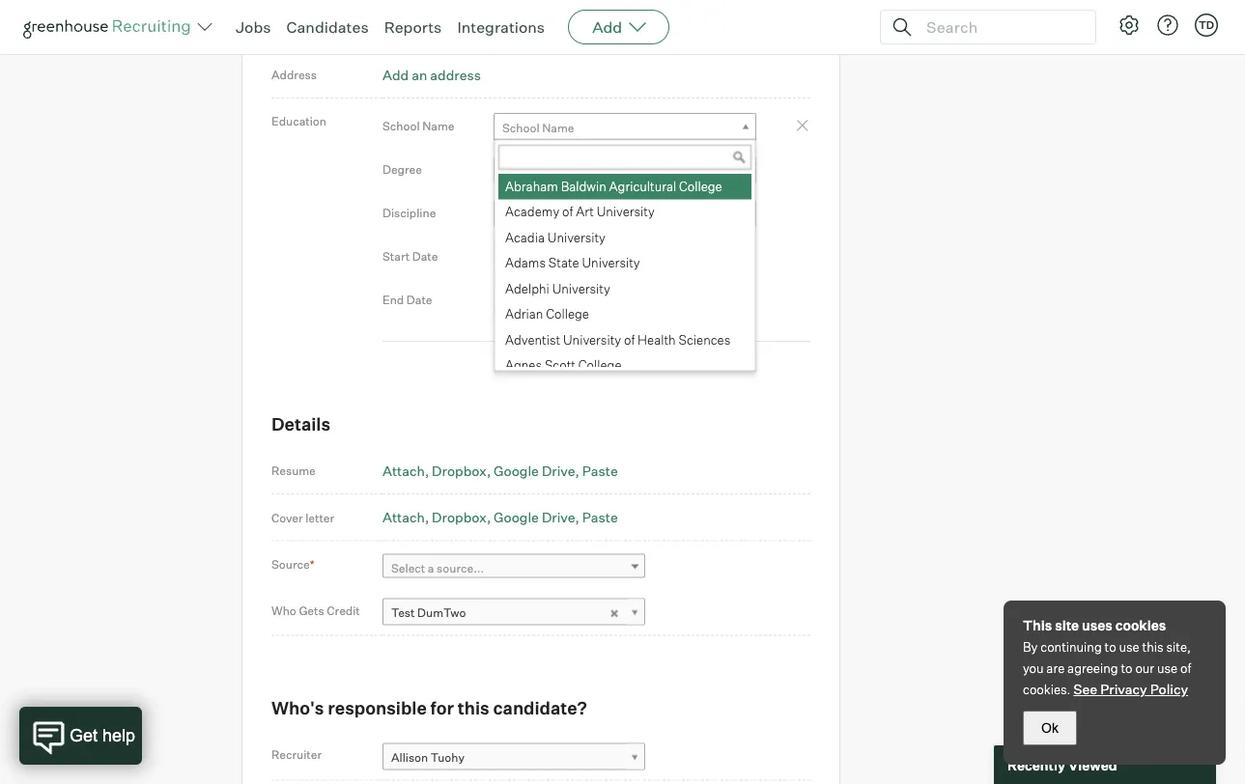 Task type: locate. For each thing, give the bounding box(es) containing it.
0 vertical spatial attach
[[383, 462, 425, 479]]

0 vertical spatial this
[[1143, 640, 1164, 655]]

degree
[[383, 162, 422, 177], [502, 164, 542, 178]]

1 horizontal spatial discipline
[[502, 207, 556, 222]]

dropbox link for resume
[[432, 462, 491, 479]]

0 vertical spatial paste link
[[582, 462, 618, 479]]

college down adventist university of health sciences
[[579, 358, 622, 373]]

adelphi university
[[505, 281, 610, 296]]

1 horizontal spatial degree
[[502, 164, 542, 178]]

an
[[412, 66, 427, 83]]

1 vertical spatial dropbox
[[432, 509, 487, 526]]

list box containing abraham baldwin agricultural college
[[495, 174, 752, 379]]

of
[[562, 204, 573, 220], [624, 332, 635, 348], [1181, 661, 1192, 676]]

uses
[[1082, 617, 1113, 634]]

attach dropbox google drive paste for resume
[[383, 462, 618, 479]]

2 attach dropbox google drive paste from the top
[[383, 509, 618, 526]]

university inside 'option'
[[548, 230, 606, 245]]

2 dropbox link from the top
[[432, 509, 491, 526]]

school name down an
[[383, 119, 455, 133]]

recruiter
[[272, 748, 322, 762]]

school name link
[[494, 113, 757, 141]]

use up policy
[[1158, 661, 1178, 676]]

add inside popup button
[[592, 17, 622, 37]]

of down adrian college option
[[624, 332, 635, 348]]

this
[[1023, 617, 1053, 634]]

1 horizontal spatial school
[[502, 121, 540, 135]]

of left art
[[562, 204, 573, 220]]

2 drive from the top
[[542, 509, 575, 526]]

1 vertical spatial paste
[[582, 509, 618, 526]]

who's
[[272, 698, 324, 719]]

attach for resume
[[383, 462, 425, 479]]

paste link for cover letter
[[582, 509, 618, 526]]

2 paste from the top
[[582, 509, 618, 526]]

date
[[412, 249, 438, 264], [407, 293, 432, 307]]

adams state university option
[[499, 251, 752, 277]]

0 horizontal spatial degree
[[383, 162, 422, 177]]

of inside by continuing to use this site, you are agreeing to our use of cookies.
[[1181, 661, 1192, 676]]

cookies.
[[1023, 682, 1071, 698]]

0 horizontal spatial this
[[458, 698, 490, 719]]

0 vertical spatial attach link
[[383, 462, 429, 479]]

drive for resume
[[542, 462, 575, 479]]

university up agnes scott college
[[563, 332, 621, 348]]

resume
[[272, 464, 316, 478]]

configure image
[[1118, 14, 1141, 37]]

to down the uses
[[1105, 640, 1117, 655]]

1 vertical spatial of
[[624, 332, 635, 348]]

1 paste link from the top
[[582, 462, 618, 479]]

add a website
[[383, 20, 471, 37]]

a
[[412, 20, 419, 37], [428, 561, 434, 576]]

school name up abraham at the left top
[[502, 121, 574, 135]]

2 yyyy text field from the top
[[545, 284, 603, 316]]

2 google drive link from the top
[[494, 509, 580, 526]]

site,
[[1167, 640, 1191, 655]]

to
[[1105, 640, 1117, 655], [1121, 661, 1133, 676]]

use down cookies
[[1119, 640, 1140, 655]]

attach link
[[383, 462, 429, 479], [383, 509, 429, 526]]

1 horizontal spatial this
[[1143, 640, 1164, 655]]

google drive link
[[494, 462, 580, 479], [494, 509, 580, 526]]

recently viewed
[[1008, 757, 1118, 774]]

a for select
[[428, 561, 434, 576]]

1 yyyy text field from the top
[[545, 241, 603, 272]]

MM text field
[[494, 284, 542, 316]]

integrations link
[[457, 17, 545, 37]]

date for start date
[[412, 249, 438, 264]]

a left website
[[412, 20, 419, 37]]

1 horizontal spatial a
[[428, 561, 434, 576]]

0 vertical spatial attach dropbox google drive paste
[[383, 462, 618, 479]]

drive
[[542, 462, 575, 479], [542, 509, 575, 526]]

date right end
[[407, 293, 432, 307]]

0 horizontal spatial a
[[412, 20, 419, 37]]

this inside by continuing to use this site, you are agreeing to our use of cookies.
[[1143, 640, 1164, 655]]

1 google drive link from the top
[[494, 462, 580, 479]]

1 attach dropbox google drive paste from the top
[[383, 462, 618, 479]]

this right for
[[458, 698, 490, 719]]

university for adelphi
[[552, 281, 610, 296]]

to left our
[[1121, 661, 1133, 676]]

0 vertical spatial drive
[[542, 462, 575, 479]]

academy of art university
[[505, 204, 655, 220]]

1 vertical spatial google drive link
[[494, 509, 580, 526]]

2 horizontal spatial of
[[1181, 661, 1192, 676]]

date right the start
[[412, 249, 438, 264]]

0 vertical spatial a
[[412, 20, 419, 37]]

discipline up acadia
[[502, 207, 556, 222]]

see privacy policy link
[[1074, 681, 1189, 698]]

google
[[494, 462, 539, 479], [494, 509, 539, 526]]

2 dropbox from the top
[[432, 509, 487, 526]]

0 vertical spatial college
[[679, 178, 723, 194]]

name down the add an address
[[422, 119, 455, 133]]

1 horizontal spatial of
[[624, 332, 635, 348]]

cover letter
[[272, 511, 334, 525]]

1 vertical spatial attach
[[383, 509, 425, 526]]

see
[[1074, 681, 1098, 698]]

1 google from the top
[[494, 462, 539, 479]]

1 vertical spatial yyyy text field
[[545, 284, 603, 316]]

1 vertical spatial attach link
[[383, 509, 429, 526]]

1 drive from the top
[[542, 462, 575, 479]]

candidates link
[[287, 17, 369, 37]]

end
[[383, 293, 404, 307]]

use
[[1119, 640, 1140, 655], [1158, 661, 1178, 676]]

abraham baldwin agricultural college option
[[499, 174, 752, 200]]

0 vertical spatial google drive link
[[494, 462, 580, 479]]

attach for cover letter
[[383, 509, 425, 526]]

add an address
[[383, 66, 481, 83]]

2 google from the top
[[494, 509, 539, 526]]

None text field
[[499, 145, 752, 170]]

1 vertical spatial date
[[407, 293, 432, 307]]

add for add an address
[[383, 66, 409, 83]]

1 vertical spatial google
[[494, 509, 539, 526]]

1 vertical spatial dropbox link
[[432, 509, 491, 526]]

university inside option
[[563, 332, 621, 348]]

name up baldwin
[[542, 121, 574, 135]]

discipline link
[[494, 200, 757, 228]]

this up our
[[1143, 640, 1164, 655]]

reports
[[384, 17, 442, 37]]

university for adventist
[[563, 332, 621, 348]]

yyyy text field up adelphi university
[[545, 241, 603, 272]]

university down adams state university
[[552, 281, 610, 296]]

name
[[422, 119, 455, 133], [542, 121, 574, 135]]

1 horizontal spatial to
[[1121, 661, 1133, 676]]

adventist university of health sciences option
[[499, 328, 752, 353]]

academy
[[505, 204, 560, 220]]

dropbox for cover letter
[[432, 509, 487, 526]]

1 vertical spatial attach dropbox google drive paste
[[383, 509, 618, 526]]

paste link
[[582, 462, 618, 479], [582, 509, 618, 526]]

adventist
[[505, 332, 561, 348]]

0 vertical spatial yyyy text field
[[545, 241, 603, 272]]

credit
[[327, 604, 360, 618]]

college right agricultural
[[679, 178, 723, 194]]

school up abraham at the left top
[[502, 121, 540, 135]]

agreeing
[[1068, 661, 1119, 676]]

1 attach from the top
[[383, 462, 425, 479]]

YYYY text field
[[545, 241, 603, 272], [545, 284, 603, 316]]

paste for cover letter
[[582, 509, 618, 526]]

2 attach link from the top
[[383, 509, 429, 526]]

1 vertical spatial use
[[1158, 661, 1178, 676]]

university down academy of art university
[[548, 230, 606, 245]]

2 paste link from the top
[[582, 509, 618, 526]]

school
[[383, 119, 420, 133], [502, 121, 540, 135]]

td button
[[1195, 14, 1218, 37]]

test
[[391, 606, 415, 620]]

td
[[1199, 18, 1215, 31]]

by
[[1023, 640, 1038, 655]]

list box
[[495, 174, 752, 379]]

university down abraham baldwin agricultural college option
[[597, 204, 655, 220]]

school down an
[[383, 119, 420, 133]]

0 vertical spatial dropbox link
[[432, 462, 491, 479]]

2 vertical spatial college
[[579, 358, 622, 373]]

adventist university of health sciences
[[505, 332, 731, 348]]

of down site, at the bottom of the page
[[1181, 661, 1192, 676]]

college down adelphi university
[[546, 307, 589, 322]]

site
[[1055, 617, 1080, 634]]

select a source...
[[391, 561, 484, 576]]

1 horizontal spatial use
[[1158, 661, 1178, 676]]

dropbox link
[[432, 462, 491, 479], [432, 509, 491, 526]]

viewed
[[1069, 757, 1118, 774]]

degree up academy
[[502, 164, 542, 178]]

discipline
[[383, 206, 436, 220], [502, 207, 556, 222]]

integrations
[[457, 17, 545, 37]]

a right select
[[428, 561, 434, 576]]

0 vertical spatial google
[[494, 462, 539, 479]]

health
[[638, 332, 676, 348]]

0 vertical spatial of
[[562, 204, 573, 220]]

1 dropbox from the top
[[432, 462, 487, 479]]

source...
[[437, 561, 484, 576]]

Search text field
[[922, 13, 1078, 41]]

adrian college option
[[499, 302, 752, 328]]

0 horizontal spatial of
[[562, 204, 573, 220]]

of inside option
[[624, 332, 635, 348]]

1 vertical spatial drive
[[542, 509, 575, 526]]

0 vertical spatial paste
[[582, 462, 618, 479]]

agnes scott college
[[505, 358, 622, 373]]

date for end date
[[407, 293, 432, 307]]

1 paste from the top
[[582, 462, 618, 479]]

university
[[597, 204, 655, 220], [548, 230, 606, 245], [582, 255, 640, 271], [552, 281, 610, 296], [563, 332, 621, 348]]

attach dropbox google drive paste
[[383, 462, 618, 479], [383, 509, 618, 526]]

source *
[[272, 558, 315, 572]]

college
[[679, 178, 723, 194], [546, 307, 589, 322], [579, 358, 622, 373]]

0 horizontal spatial name
[[422, 119, 455, 133]]

allison
[[391, 751, 428, 765]]

0 vertical spatial date
[[412, 249, 438, 264]]

yyyy text field down adams state university
[[545, 284, 603, 316]]

2 vertical spatial of
[[1181, 661, 1192, 676]]

0 vertical spatial to
[[1105, 640, 1117, 655]]

acadia university
[[505, 230, 606, 245]]

school name
[[383, 119, 455, 133], [502, 121, 574, 135]]

abraham
[[505, 178, 558, 194]]

1 vertical spatial a
[[428, 561, 434, 576]]

our
[[1136, 661, 1155, 676]]

1 dropbox link from the top
[[432, 462, 491, 479]]

2 attach from the top
[[383, 509, 425, 526]]

add for add a website
[[383, 20, 409, 37]]

degree up the start
[[383, 162, 422, 177]]

acadia
[[505, 230, 545, 245]]

scott
[[545, 358, 576, 373]]

0 vertical spatial use
[[1119, 640, 1140, 655]]

1 vertical spatial paste link
[[582, 509, 618, 526]]

0 vertical spatial dropbox
[[432, 462, 487, 479]]

1 attach link from the top
[[383, 462, 429, 479]]

1 horizontal spatial name
[[542, 121, 574, 135]]

discipline up start date
[[383, 206, 436, 220]]



Task type: describe. For each thing, give the bounding box(es) containing it.
abraham baldwin agricultural college
[[505, 178, 723, 194]]

acadia university option
[[499, 225, 752, 251]]

greenhouse recruiting image
[[23, 15, 197, 39]]

cover
[[272, 511, 303, 525]]

end date
[[383, 293, 432, 307]]

td button
[[1191, 10, 1222, 41]]

0 horizontal spatial school name
[[383, 119, 455, 133]]

test dumtwo
[[391, 606, 466, 620]]

dumtwo
[[418, 606, 466, 620]]

sciences
[[679, 332, 731, 348]]

responsible
[[328, 698, 427, 719]]

dropbox for resume
[[432, 462, 487, 479]]

add an address link
[[383, 66, 481, 83]]

privacy
[[1101, 681, 1148, 698]]

agnes scott college option
[[499, 353, 752, 379]]

for
[[431, 698, 454, 719]]

degree link
[[494, 157, 757, 185]]

ok button
[[1023, 711, 1077, 746]]

add button
[[568, 10, 670, 44]]

test dumtwo link
[[383, 599, 645, 627]]

MM text field
[[494, 241, 542, 272]]

you
[[1023, 661, 1044, 676]]

are
[[1047, 661, 1065, 676]]

gets
[[299, 604, 324, 618]]

agnes
[[505, 358, 542, 373]]

continuing
[[1041, 640, 1102, 655]]

adams state university
[[505, 255, 640, 271]]

a for add
[[412, 20, 419, 37]]

candidate?
[[493, 698, 587, 719]]

1 horizontal spatial school name
[[502, 121, 574, 135]]

policy
[[1151, 681, 1189, 698]]

letter
[[306, 511, 334, 525]]

dropbox link for cover letter
[[432, 509, 491, 526]]

address
[[272, 68, 317, 82]]

who's responsible for this candidate?
[[272, 698, 587, 719]]

attach dropbox google drive paste for cover letter
[[383, 509, 618, 526]]

art
[[576, 204, 594, 220]]

academy of art university option
[[499, 200, 752, 225]]

0 horizontal spatial discipline
[[383, 206, 436, 220]]

add for add
[[592, 17, 622, 37]]

*
[[310, 558, 315, 572]]

1 vertical spatial this
[[458, 698, 490, 719]]

drive for cover letter
[[542, 509, 575, 526]]

see privacy policy
[[1074, 681, 1189, 698]]

adelphi
[[505, 281, 550, 296]]

google for cover letter
[[494, 509, 539, 526]]

paste link for resume
[[582, 462, 618, 479]]

agricultural
[[609, 178, 677, 194]]

google for resume
[[494, 462, 539, 479]]

jobs link
[[236, 17, 271, 37]]

0 horizontal spatial school
[[383, 119, 420, 133]]

google drive link for cover letter
[[494, 509, 580, 526]]

yyyy text field for start date
[[545, 241, 603, 272]]

of inside option
[[562, 204, 573, 220]]

adelphi university option
[[499, 277, 752, 302]]

cookies
[[1116, 617, 1167, 634]]

select a source... link
[[383, 554, 645, 582]]

adams
[[505, 255, 546, 271]]

jobs
[[236, 17, 271, 37]]

source
[[272, 558, 310, 572]]

google drive link for resume
[[494, 462, 580, 479]]

1 vertical spatial to
[[1121, 661, 1133, 676]]

add a website link
[[383, 20, 471, 37]]

websites
[[272, 21, 322, 36]]

allison tuohy
[[391, 751, 465, 765]]

who
[[272, 604, 296, 618]]

paste for resume
[[582, 462, 618, 479]]

university for acadia
[[548, 230, 606, 245]]

start date
[[383, 249, 438, 264]]

tuohy
[[431, 751, 465, 765]]

1 vertical spatial college
[[546, 307, 589, 322]]

by continuing to use this site, you are agreeing to our use of cookies.
[[1023, 640, 1192, 698]]

ok
[[1042, 721, 1059, 736]]

adrian
[[505, 307, 543, 322]]

attach link for resume
[[383, 462, 429, 479]]

details
[[272, 413, 331, 435]]

recently
[[1008, 757, 1066, 774]]

candidates
[[287, 17, 369, 37]]

attach link for cover letter
[[383, 509, 429, 526]]

website
[[422, 20, 471, 37]]

who gets credit
[[272, 604, 360, 618]]

0 horizontal spatial to
[[1105, 640, 1117, 655]]

state
[[549, 255, 579, 271]]

this site uses cookies
[[1023, 617, 1167, 634]]

university down acadia university 'option'
[[582, 255, 640, 271]]

0 horizontal spatial use
[[1119, 640, 1140, 655]]

reports link
[[384, 17, 442, 37]]

allison tuohy link
[[383, 743, 645, 771]]

yyyy text field for end date
[[545, 284, 603, 316]]

select
[[391, 561, 425, 576]]

college inside option
[[679, 178, 723, 194]]

start
[[383, 249, 410, 264]]

education
[[272, 114, 327, 129]]

adrian college
[[505, 307, 589, 322]]



Task type: vqa. For each thing, say whether or not it's contained in the screenshot.
Recruiting efficiency button
no



